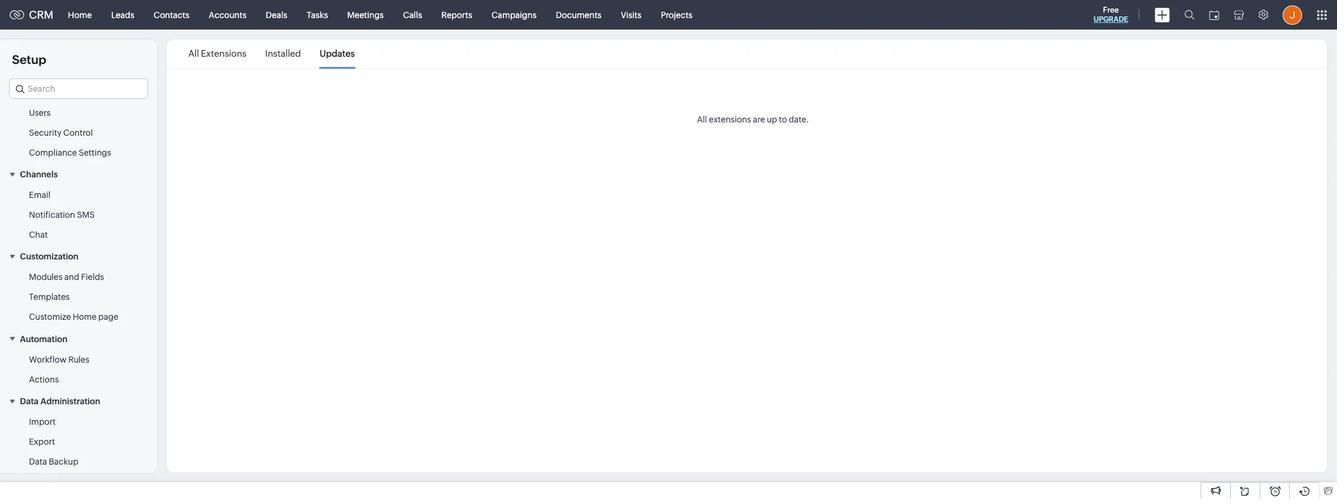 Task type: locate. For each thing, give the bounding box(es) containing it.
search element
[[1177, 0, 1202, 30]]

updates
[[320, 48, 355, 59]]

0 vertical spatial data
[[20, 397, 39, 406]]

installed
[[265, 48, 301, 59]]

create menu image
[[1155, 8, 1170, 22]]

administration
[[40, 397, 100, 406]]

accounts
[[209, 10, 246, 20]]

data inside dropdown button
[[20, 397, 39, 406]]

1 vertical spatial home
[[73, 312, 97, 322]]

templates
[[29, 292, 70, 302]]

channels region
[[0, 185, 157, 245]]

data inside region
[[29, 457, 47, 467]]

date.
[[789, 115, 809, 124]]

profile image
[[1283, 5, 1302, 24]]

home up automation dropdown button
[[73, 312, 97, 322]]

0 vertical spatial all
[[188, 48, 199, 59]]

all for all extensions are up to date.
[[697, 115, 707, 124]]

and
[[64, 272, 79, 282]]

data backup link
[[29, 456, 78, 468]]

calls
[[403, 10, 422, 20]]

1 vertical spatial all
[[697, 115, 707, 124]]

customization
[[20, 252, 78, 262]]

up
[[767, 115, 777, 124]]

customize home page link
[[29, 311, 118, 323]]

import link
[[29, 416, 56, 428]]

rules
[[68, 355, 89, 364]]

channels button
[[0, 163, 157, 185]]

export
[[29, 437, 55, 447]]

chat link
[[29, 229, 48, 241]]

extensions
[[201, 48, 246, 59]]

deals
[[266, 10, 287, 20]]

backup
[[49, 457, 78, 467]]

tasks link
[[297, 0, 338, 29]]

extensions
[[709, 115, 751, 124]]

campaigns link
[[482, 0, 546, 29]]

free
[[1103, 5, 1119, 14]]

0 vertical spatial home
[[68, 10, 92, 20]]

page
[[98, 312, 118, 322]]

sms
[[77, 210, 95, 220]]

home link
[[58, 0, 101, 29]]

visits link
[[611, 0, 651, 29]]

data backup
[[29, 457, 78, 467]]

actions link
[[29, 373, 59, 386]]

automation region
[[0, 350, 157, 390]]

all for all extensions
[[188, 48, 199, 59]]

email
[[29, 190, 50, 200]]

reports link
[[432, 0, 482, 29]]

automation
[[20, 334, 67, 344]]

all
[[188, 48, 199, 59], [697, 115, 707, 124]]

home
[[68, 10, 92, 20], [73, 312, 97, 322]]

None field
[[9, 78, 148, 99]]

profile element
[[1275, 0, 1309, 29]]

crm link
[[10, 8, 53, 21]]

region
[[0, 103, 157, 163]]

meetings
[[347, 10, 384, 20]]

calendar image
[[1209, 10, 1219, 20]]

campaigns
[[492, 10, 537, 20]]

home right 'crm'
[[68, 10, 92, 20]]

region containing users
[[0, 103, 157, 163]]

leads
[[111, 10, 134, 20]]

data
[[20, 397, 39, 406], [29, 457, 47, 467]]

1 vertical spatial data
[[29, 457, 47, 467]]

1 horizontal spatial all
[[697, 115, 707, 124]]

customize home page
[[29, 312, 118, 322]]

data down the 'export'
[[29, 457, 47, 467]]

free upgrade
[[1094, 5, 1128, 24]]

notification sms
[[29, 210, 95, 220]]

accounts link
[[199, 0, 256, 29]]

data up import link on the bottom left of page
[[20, 397, 39, 406]]

0 horizontal spatial all
[[188, 48, 199, 59]]

projects link
[[651, 0, 702, 29]]



Task type: vqa. For each thing, say whether or not it's contained in the screenshot.
region on the left top of page containing Users
yes



Task type: describe. For each thing, give the bounding box(es) containing it.
customize
[[29, 312, 71, 322]]

fields
[[81, 272, 104, 282]]

updates link
[[320, 40, 355, 68]]

deals link
[[256, 0, 297, 29]]

export link
[[29, 436, 55, 448]]

all extensions
[[188, 48, 246, 59]]

actions
[[29, 375, 59, 384]]

documents
[[556, 10, 601, 20]]

home inside customization region
[[73, 312, 97, 322]]

search image
[[1184, 10, 1195, 20]]

setup
[[12, 53, 46, 66]]

customization region
[[0, 268, 157, 327]]

documents link
[[546, 0, 611, 29]]

users link
[[29, 107, 51, 119]]

compliance
[[29, 148, 77, 157]]

email link
[[29, 189, 50, 201]]

data for data backup
[[29, 457, 47, 467]]

data administration button
[[0, 390, 157, 412]]

customization button
[[0, 245, 157, 268]]

Search text field
[[10, 79, 147, 98]]

compliance settings
[[29, 148, 111, 157]]

to
[[779, 115, 787, 124]]

data for data administration
[[20, 397, 39, 406]]

modules and fields link
[[29, 271, 104, 283]]

contacts link
[[144, 0, 199, 29]]

notification
[[29, 210, 75, 220]]

crm
[[29, 8, 53, 21]]

modules and fields
[[29, 272, 104, 282]]

workflow rules
[[29, 355, 89, 364]]

contacts
[[154, 10, 189, 20]]

projects
[[661, 10, 693, 20]]

all extensions are up to date.
[[697, 115, 809, 124]]

meetings link
[[338, 0, 393, 29]]

are
[[753, 115, 765, 124]]

reports
[[441, 10, 472, 20]]

visits
[[621, 10, 641, 20]]

settings
[[79, 148, 111, 157]]

compliance settings link
[[29, 146, 111, 159]]

data administration region
[[0, 412, 157, 499]]

tasks
[[307, 10, 328, 20]]

security
[[29, 128, 62, 137]]

data administration
[[20, 397, 100, 406]]

templates link
[[29, 291, 70, 303]]

security control link
[[29, 127, 93, 139]]

security control
[[29, 128, 93, 137]]

workflow rules link
[[29, 354, 89, 366]]

notification sms link
[[29, 209, 95, 221]]

upgrade
[[1094, 15, 1128, 24]]

chat
[[29, 230, 48, 240]]

installed link
[[265, 40, 301, 68]]

calls link
[[393, 0, 432, 29]]

control
[[63, 128, 93, 137]]

all extensions link
[[188, 40, 246, 68]]

leads link
[[101, 0, 144, 29]]

channels
[[20, 170, 58, 179]]

workflow
[[29, 355, 67, 364]]

automation button
[[0, 327, 157, 350]]

modules
[[29, 272, 63, 282]]

import
[[29, 417, 56, 427]]

create menu element
[[1147, 0, 1177, 29]]

users
[[29, 108, 51, 118]]



